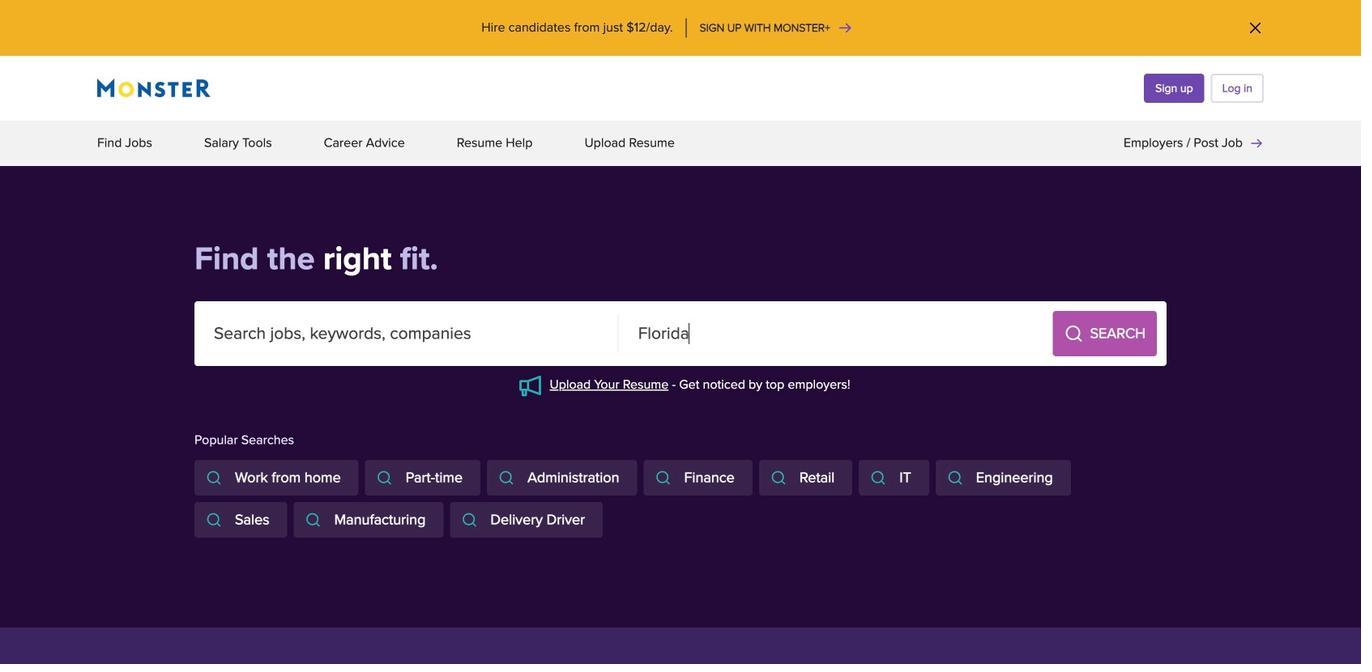 Task type: describe. For each thing, give the bounding box(es) containing it.
Enter location or "remote" search field
[[619, 301, 1043, 366]]

monster image
[[97, 79, 211, 98]]



Task type: locate. For each thing, give the bounding box(es) containing it.
Search jobs, keywords, companies search field
[[194, 301, 619, 366]]



